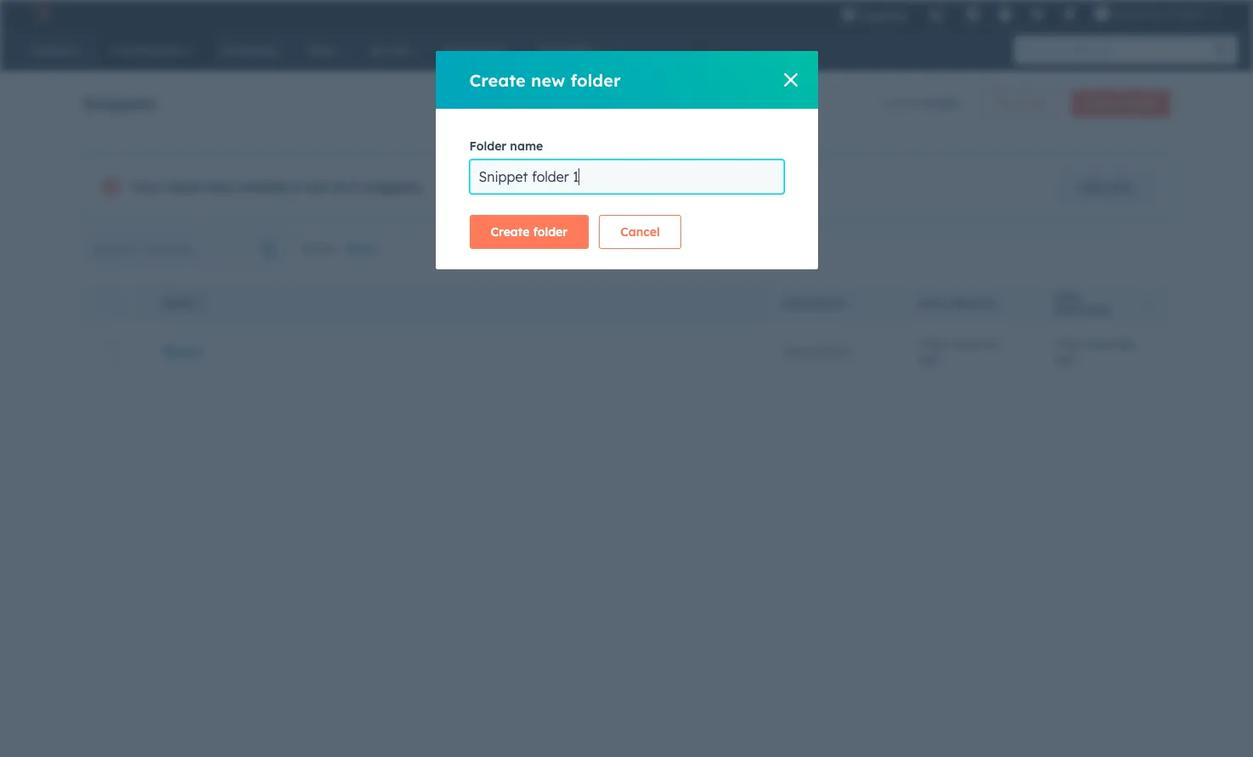 Task type: describe. For each thing, give the bounding box(es) containing it.
by
[[833, 297, 847, 310]]

crm
[[589, 179, 615, 194]]

close image
[[784, 73, 798, 87]]

upgrade link
[[1059, 170, 1153, 204]]

help image
[[998, 8, 1013, 23]]

hubspot link
[[20, 3, 64, 24]]

schultz
[[810, 344, 850, 359]]

return link
[[163, 344, 203, 359]]

new folder button
[[980, 90, 1061, 117]]

created
[[783, 297, 830, 310]]

created for 5
[[917, 96, 960, 111]]

apoptosis studios
[[1113, 7, 1208, 20]]

apoptosis
[[1113, 7, 1166, 20]]

0 horizontal spatial upgrade
[[860, 8, 908, 22]]

date created button
[[898, 283, 1034, 321]]

ascending sort. press to sort descending. image
[[199, 297, 205, 308]]

folder
[[470, 139, 507, 154]]

settings link
[[1020, 0, 1056, 27]]

has
[[207, 178, 232, 195]]

press to sort. image for by
[[852, 297, 858, 308]]

date modified button
[[1034, 283, 1170, 321]]

create snippet button
[[1071, 90, 1171, 117]]

snippets.
[[363, 178, 424, 195]]

create new folder
[[470, 69, 621, 91]]

1 a from the left
[[919, 336, 926, 351]]

menu containing apoptosis studios
[[831, 0, 1233, 33]]

folder for new folder
[[1019, 97, 1047, 110]]

of inside snippets banner
[[892, 96, 903, 111]]

2 a from the left
[[1055, 336, 1062, 351]]

search image
[[1214, 42, 1230, 58]]

(me)
[[346, 241, 373, 257]]

marketplaces button
[[955, 0, 991, 27]]

create for create snippet
[[1086, 97, 1118, 110]]

tara schultz
[[783, 344, 850, 359]]

date for date created
[[919, 297, 945, 310]]

return
[[163, 344, 203, 359]]

your team has created 1 out of 5 snippets.
[[131, 178, 424, 195]]

created inside date created 'button'
[[948, 297, 996, 310]]

0 vertical spatial folder
[[571, 69, 621, 91]]

search button
[[1206, 36, 1238, 65]]

snippet
[[1121, 97, 1156, 110]]

created for has
[[236, 178, 288, 195]]

press to sort. element for by
[[852, 297, 858, 311]]

(me) button
[[346, 232, 396, 266]]

unlock more snippets with crm suite starter.
[[438, 179, 691, 194]]

starter.
[[650, 179, 691, 194]]

press to sort. image for modified
[[1143, 297, 1149, 308]]

Search search field
[[83, 232, 289, 266]]

tara
[[783, 344, 807, 359]]

tara schultz image
[[1095, 6, 1110, 21]]

created by
[[783, 297, 847, 310]]

2 seconds from the left
[[1089, 336, 1134, 351]]

1 ago from the left
[[919, 351, 941, 367]]

name
[[510, 139, 543, 154]]

create for create folder
[[491, 224, 530, 240]]

calling icon image
[[929, 8, 944, 24]]



Task type: vqa. For each thing, say whether or not it's contained in the screenshot.
Team
yes



Task type: locate. For each thing, give the bounding box(es) containing it.
0 horizontal spatial 5
[[350, 178, 358, 195]]

2 press to sort. image from the left
[[1143, 297, 1149, 308]]

2 vertical spatial create
[[491, 224, 530, 240]]

folder
[[571, 69, 621, 91], [1019, 97, 1047, 110], [533, 224, 568, 240]]

0 horizontal spatial few
[[929, 336, 949, 351]]

team
[[168, 178, 203, 195]]

0 horizontal spatial of
[[332, 178, 346, 195]]

of
[[892, 96, 903, 111], [332, 178, 346, 195]]

owner:
[[300, 241, 339, 257]]

create
[[470, 69, 526, 91], [1086, 97, 1118, 110], [491, 224, 530, 240]]

a down modified
[[1055, 336, 1062, 351]]

1 horizontal spatial 5
[[906, 96, 913, 111]]

ago down modified
[[1055, 351, 1077, 367]]

new
[[994, 97, 1016, 110]]

suite
[[618, 179, 647, 194]]

create folder button
[[470, 215, 589, 249]]

1 seconds from the left
[[953, 336, 999, 351]]

1 press to sort. image from the left
[[852, 297, 858, 308]]

Search HubSpot search field
[[1015, 36, 1223, 65]]

1 vertical spatial 1
[[293, 178, 300, 195]]

name
[[163, 297, 194, 310]]

date modified
[[1055, 291, 1110, 317]]

folder name
[[470, 139, 543, 154]]

upgrade down create snippet button
[[1080, 179, 1132, 195]]

date created
[[919, 297, 996, 310]]

1 vertical spatial create
[[1086, 97, 1118, 110]]

a few seconds ago down date created at the right of page
[[919, 336, 999, 367]]

1 horizontal spatial seconds
[[1089, 336, 1134, 351]]

seconds down date created 'button'
[[953, 336, 999, 351]]

1 of 5 created
[[883, 96, 960, 111]]

press to sort. element right date created at the right of page
[[1001, 297, 1007, 311]]

3 press to sort. element from the left
[[1143, 297, 1149, 311]]

date inside date modified
[[1055, 291, 1081, 304]]

press to sort. image inside 'created by' button
[[852, 297, 858, 308]]

a down date created at the right of page
[[919, 336, 926, 351]]

2 vertical spatial folder
[[533, 224, 568, 240]]

created left new
[[917, 96, 960, 111]]

apoptosis studios button
[[1085, 0, 1233, 27]]

created left press to sort. image
[[948, 297, 996, 310]]

create inside button
[[1086, 97, 1118, 110]]

a few seconds ago
[[919, 336, 999, 367], [1055, 336, 1134, 367]]

1 horizontal spatial 1
[[883, 96, 888, 111]]

ascending sort. press to sort descending. element
[[199, 297, 205, 311]]

2 a few seconds ago from the left
[[1055, 336, 1134, 367]]

0 vertical spatial created
[[917, 96, 960, 111]]

0 vertical spatial 1
[[883, 96, 888, 111]]

1 horizontal spatial folder
[[571, 69, 621, 91]]

press to sort. image
[[852, 297, 858, 308], [1143, 297, 1149, 308]]

1 few from the left
[[929, 336, 949, 351]]

name button
[[143, 283, 762, 321]]

0 horizontal spatial 1
[[293, 178, 300, 195]]

0 vertical spatial create
[[470, 69, 526, 91]]

1 horizontal spatial ago
[[1055, 351, 1077, 367]]

create down more
[[491, 224, 530, 240]]

5 inside snippets banner
[[906, 96, 913, 111]]

press to sort. element right by
[[852, 297, 858, 311]]

0 horizontal spatial press to sort. image
[[852, 297, 858, 308]]

cancel
[[621, 224, 660, 240]]

press to sort. element for created
[[1001, 297, 1007, 311]]

press to sort. image right date modified
[[1143, 297, 1149, 308]]

date for date modified
[[1055, 291, 1081, 304]]

1 vertical spatial of
[[332, 178, 346, 195]]

help button
[[991, 0, 1020, 27]]

1 horizontal spatial a few seconds ago
[[1055, 336, 1134, 367]]

2 press to sort. element from the left
[[1001, 297, 1007, 311]]

a few seconds ago down modified
[[1055, 336, 1134, 367]]

create inside button
[[491, 224, 530, 240]]

notifications image
[[1062, 8, 1078, 23]]

date right press to sort. image
[[1055, 291, 1081, 304]]

snippets
[[511, 179, 559, 194]]

1 horizontal spatial press to sort. image
[[1143, 297, 1149, 308]]

upgrade
[[860, 8, 908, 22], [1080, 179, 1132, 195]]

new folder
[[994, 97, 1047, 110]]

studios
[[1169, 7, 1208, 20]]

snippets banner
[[83, 85, 1171, 117]]

date inside 'button'
[[919, 297, 945, 310]]

settings image
[[1030, 8, 1045, 23]]

0 vertical spatial of
[[892, 96, 903, 111]]

modified
[[1055, 304, 1110, 317]]

1 horizontal spatial upgrade
[[1080, 179, 1132, 195]]

cancel button
[[599, 215, 681, 249]]

press to sort. element
[[852, 297, 858, 311], [1001, 297, 1007, 311], [1143, 297, 1149, 311]]

date left press to sort. image
[[919, 297, 945, 310]]

0 vertical spatial 5
[[906, 96, 913, 111]]

press to sort. element for modified
[[1143, 297, 1149, 311]]

2 ago from the left
[[1055, 351, 1077, 367]]

notifications button
[[1056, 0, 1085, 27]]

1 vertical spatial created
[[236, 178, 288, 195]]

ago down date created at the right of page
[[919, 351, 941, 367]]

1 horizontal spatial of
[[892, 96, 903, 111]]

1 inside snippets banner
[[883, 96, 888, 111]]

hubspot image
[[31, 3, 51, 24]]

create folder
[[491, 224, 568, 240]]

Folder name text field
[[470, 160, 784, 194]]

create for create new folder
[[470, 69, 526, 91]]

1 horizontal spatial few
[[1065, 336, 1085, 351]]

created right has
[[236, 178, 288, 195]]

more
[[479, 179, 508, 194]]

0 horizontal spatial ago
[[919, 351, 941, 367]]

new
[[531, 69, 565, 91]]

with
[[562, 179, 586, 194]]

marketplaces image
[[966, 8, 981, 23]]

snippets
[[83, 92, 157, 113]]

few down date created at the right of page
[[929, 336, 949, 351]]

create left new
[[470, 69, 526, 91]]

your
[[131, 178, 163, 195]]

0 horizontal spatial a
[[919, 336, 926, 351]]

1 a few seconds ago from the left
[[919, 336, 999, 367]]

0 horizontal spatial folder
[[533, 224, 568, 240]]

press to sort. element inside date created 'button'
[[1001, 297, 1007, 311]]

2 horizontal spatial folder
[[1019, 97, 1047, 110]]

few
[[929, 336, 949, 351], [1065, 336, 1085, 351]]

2 vertical spatial created
[[948, 297, 996, 310]]

folder for create folder
[[533, 224, 568, 240]]

unlock
[[438, 179, 476, 194]]

5
[[906, 96, 913, 111], [350, 178, 358, 195]]

calling icon button
[[922, 2, 951, 26]]

2 horizontal spatial press to sort. element
[[1143, 297, 1149, 311]]

seconds
[[953, 336, 999, 351], [1089, 336, 1134, 351]]

press to sort. image right by
[[852, 297, 858, 308]]

1
[[883, 96, 888, 111], [293, 178, 300, 195]]

press to sort. image
[[1001, 297, 1007, 308]]

0 horizontal spatial seconds
[[953, 336, 999, 351]]

1 horizontal spatial a
[[1055, 336, 1062, 351]]

0 horizontal spatial date
[[919, 297, 945, 310]]

seconds down date modified button
[[1089, 336, 1134, 351]]

create snippet
[[1086, 97, 1156, 110]]

1 vertical spatial folder
[[1019, 97, 1047, 110]]

create left snippet
[[1086, 97, 1118, 110]]

press to sort. element inside 'created by' button
[[852, 297, 858, 311]]

1 horizontal spatial press to sort. element
[[1001, 297, 1007, 311]]

press to sort. image inside date modified button
[[1143, 297, 1149, 308]]

0 horizontal spatial a few seconds ago
[[919, 336, 999, 367]]

1 press to sort. element from the left
[[852, 297, 858, 311]]

menu
[[831, 0, 1233, 33]]

1 vertical spatial upgrade
[[1080, 179, 1132, 195]]

date
[[1055, 291, 1081, 304], [919, 297, 945, 310]]

1 vertical spatial 5
[[350, 178, 358, 195]]

press to sort. element inside date modified button
[[1143, 297, 1149, 311]]

2 few from the left
[[1065, 336, 1085, 351]]

1 horizontal spatial date
[[1055, 291, 1081, 304]]

few down modified
[[1065, 336, 1085, 351]]

created by button
[[762, 283, 898, 321]]

out
[[305, 178, 328, 195]]

ago
[[919, 351, 941, 367], [1055, 351, 1077, 367]]

0 horizontal spatial press to sort. element
[[852, 297, 858, 311]]

upgrade right upgrade image
[[860, 8, 908, 22]]

upgrade image
[[841, 8, 857, 23]]

created
[[917, 96, 960, 111], [236, 178, 288, 195], [948, 297, 996, 310]]

created inside snippets banner
[[917, 96, 960, 111]]

press to sort. element right date modified
[[1143, 297, 1149, 311]]

folder inside snippets banner
[[1019, 97, 1047, 110]]

a
[[919, 336, 926, 351], [1055, 336, 1062, 351]]

0 vertical spatial upgrade
[[860, 8, 908, 22]]



